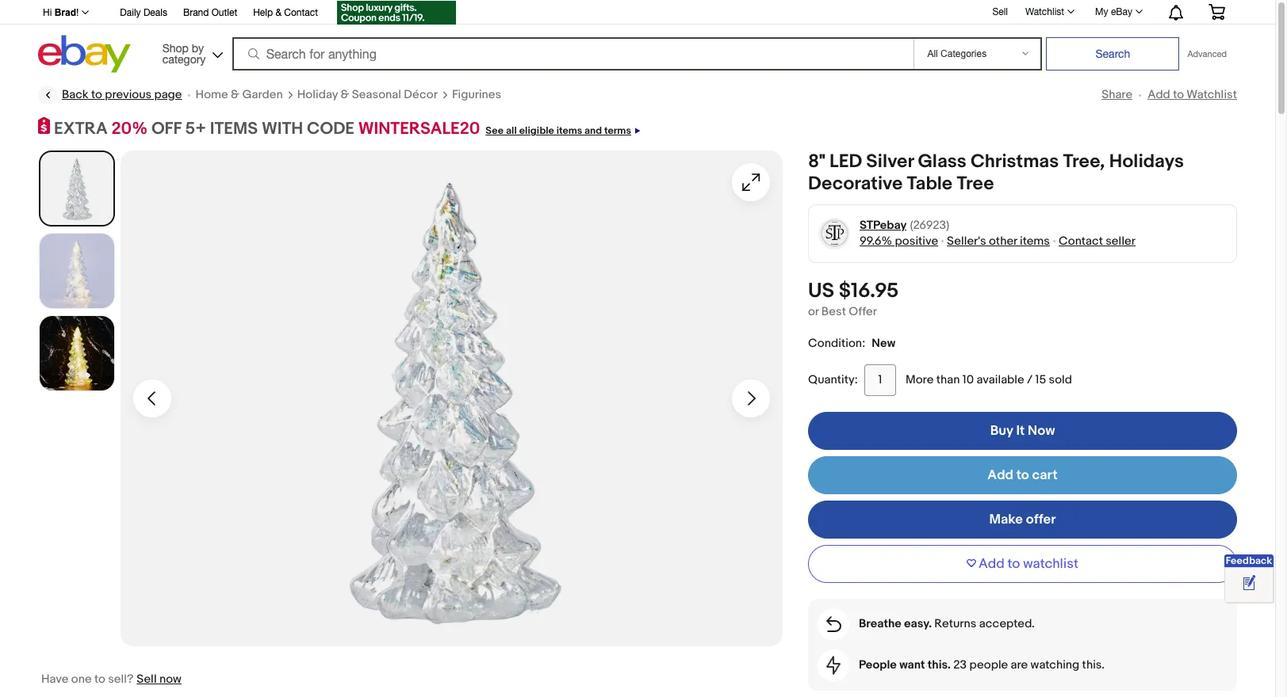 Task type: locate. For each thing, give the bounding box(es) containing it.
with details__icon image
[[826, 617, 841, 633], [826, 656, 841, 675]]

0 vertical spatial watchlist
[[1025, 6, 1064, 17]]

99.6% positive
[[860, 234, 938, 249]]

0 vertical spatial items
[[556, 125, 582, 137]]

holiday & seasonal décor link
[[297, 87, 438, 103]]

0 horizontal spatial &
[[231, 87, 240, 102]]

1 horizontal spatial this.
[[1082, 658, 1105, 673]]

previous
[[105, 87, 152, 102]]

outlet
[[212, 7, 237, 18]]

watchlist right sell link
[[1025, 6, 1064, 17]]

& right holiday
[[341, 87, 349, 102]]

brand outlet link
[[183, 5, 237, 22]]

to right back
[[91, 87, 102, 102]]

category
[[162, 53, 206, 65]]

add to watchlist button
[[808, 545, 1237, 583]]

add left "cart" at bottom
[[988, 468, 1014, 483]]

0 horizontal spatial watchlist
[[1025, 6, 1064, 17]]

see
[[486, 125, 504, 137]]

sell
[[992, 6, 1008, 17], [137, 672, 157, 687]]

returns
[[935, 617, 977, 632]]

page
[[154, 87, 182, 102]]

seller
[[1106, 234, 1136, 249]]

watchlist inside account navigation
[[1025, 6, 1064, 17]]

stpebay image
[[818, 217, 851, 250]]

&
[[276, 7, 282, 18], [231, 87, 240, 102], [341, 87, 349, 102]]

picture 3 of 3 image
[[40, 316, 114, 391]]

add right 'share'
[[1148, 87, 1170, 102]]

and
[[585, 125, 602, 137]]

contact seller link
[[1059, 234, 1136, 249]]

watchlist link
[[1017, 2, 1082, 21]]

add for add to watchlist
[[979, 556, 1005, 572]]

none submit inside shop by category banner
[[1046, 37, 1180, 71]]

contact left seller
[[1059, 234, 1103, 249]]

add to cart link
[[808, 456, 1237, 495]]

to for previous
[[91, 87, 102, 102]]

your shopping cart image
[[1208, 4, 1226, 20]]

to for cart
[[1017, 468, 1029, 483]]

eligible
[[519, 125, 554, 137]]

1 vertical spatial items
[[1020, 234, 1050, 249]]

& for seasonal
[[341, 87, 349, 102]]

new
[[872, 336, 896, 351]]

more than 10 available / 15 sold
[[906, 372, 1072, 387]]

tree
[[957, 173, 994, 195]]

brad
[[54, 7, 76, 18]]

add
[[1148, 87, 1170, 102], [988, 468, 1014, 483], [979, 556, 1005, 572]]

0 horizontal spatial this.
[[928, 658, 951, 673]]

feedback
[[1226, 555, 1272, 568]]

back
[[62, 87, 89, 102]]

items left "and"
[[556, 125, 582, 137]]

to
[[91, 87, 102, 102], [1173, 87, 1184, 102], [1017, 468, 1029, 483], [1008, 556, 1020, 572], [94, 672, 105, 687]]

& inside account navigation
[[276, 7, 282, 18]]

seasonal
[[352, 87, 401, 102]]

shop by category banner
[[34, 0, 1237, 77]]

this. right watching
[[1082, 658, 1105, 673]]

2 horizontal spatial &
[[341, 87, 349, 102]]

with details__icon image left the people
[[826, 656, 841, 675]]

figurines
[[452, 87, 501, 102]]

15
[[1035, 372, 1046, 387]]

us $16.95 or best offer
[[808, 279, 899, 319]]

now
[[159, 672, 182, 687]]

deals
[[143, 7, 167, 18]]

with details__icon image left breathe
[[826, 617, 841, 633]]

1 horizontal spatial contact
[[1059, 234, 1103, 249]]

1 vertical spatial sell
[[137, 672, 157, 687]]

advanced
[[1188, 49, 1227, 59]]

are
[[1011, 658, 1028, 673]]

0 horizontal spatial items
[[556, 125, 582, 137]]

decorative
[[808, 173, 903, 195]]

!
[[76, 7, 79, 18]]

0 vertical spatial with details__icon image
[[826, 617, 841, 633]]

& right help
[[276, 7, 282, 18]]

None submit
[[1046, 37, 1180, 71]]

0 vertical spatial contact
[[284, 7, 318, 18]]

1 vertical spatial add
[[988, 468, 1014, 483]]

shop by category
[[162, 42, 206, 65]]

items
[[556, 125, 582, 137], [1020, 234, 1050, 249]]

contact
[[284, 7, 318, 18], [1059, 234, 1103, 249]]

0 horizontal spatial contact
[[284, 7, 318, 18]]

sell left watchlist link
[[992, 6, 1008, 17]]

items right other
[[1020, 234, 1050, 249]]

make
[[989, 512, 1023, 528]]

sell left "now"
[[137, 672, 157, 687]]

extra
[[54, 119, 108, 140]]

all
[[506, 125, 517, 137]]

ebay
[[1111, 6, 1133, 17]]

more
[[906, 372, 934, 387]]

2 vertical spatial add
[[979, 556, 1005, 572]]

to inside button
[[1008, 556, 1020, 572]]

people
[[859, 658, 897, 673]]

& for contact
[[276, 7, 282, 18]]

this.
[[928, 658, 951, 673], [1082, 658, 1105, 673]]

add down make
[[979, 556, 1005, 572]]

want
[[899, 658, 925, 673]]

8"
[[808, 150, 825, 173]]

my ebay
[[1095, 6, 1133, 17]]

contact right help
[[284, 7, 318, 18]]

1 vertical spatial with details__icon image
[[826, 656, 841, 675]]

led
[[830, 150, 862, 173]]

1 horizontal spatial watchlist
[[1187, 87, 1237, 102]]

help & contact link
[[253, 5, 318, 22]]

us
[[808, 279, 834, 303]]

8" led silver glass christmas tree, holidays decorative table tree - picture 1 of 3 image
[[121, 150, 783, 647]]

sell inside account navigation
[[992, 6, 1008, 17]]

home & garden link
[[196, 87, 283, 103]]

add inside button
[[979, 556, 1005, 572]]

accepted.
[[979, 617, 1035, 632]]

than
[[936, 372, 960, 387]]

daily deals
[[120, 7, 167, 18]]

offer
[[1026, 512, 1056, 528]]

watchlist
[[1023, 556, 1079, 572]]

add for add to watchlist
[[1148, 87, 1170, 102]]

to down the advanced link
[[1173, 87, 1184, 102]]

sold
[[1049, 372, 1072, 387]]

0 horizontal spatial sell
[[137, 672, 157, 687]]

1 horizontal spatial sell
[[992, 6, 1008, 17]]

0 vertical spatial sell
[[992, 6, 1008, 17]]

to left "cart" at bottom
[[1017, 468, 1029, 483]]

0 vertical spatial add
[[1148, 87, 1170, 102]]

picture 1 of 3 image
[[40, 152, 113, 225]]

have one to sell? sell now
[[41, 672, 182, 687]]

1 horizontal spatial &
[[276, 7, 282, 18]]

sell now link
[[137, 672, 182, 687]]

to left watchlist
[[1008, 556, 1020, 572]]

seller's other items
[[947, 234, 1050, 249]]

watchlist down the advanced link
[[1187, 87, 1237, 102]]

& right home
[[231, 87, 240, 102]]

holiday & seasonal décor
[[297, 87, 438, 102]]

holiday
[[297, 87, 338, 102]]

hi brad !
[[43, 7, 79, 18]]

this. left 23
[[928, 658, 951, 673]]

make offer link
[[808, 501, 1237, 539]]

shop
[[162, 42, 189, 54]]

people
[[970, 658, 1008, 673]]



Task type: describe. For each thing, give the bounding box(es) containing it.
2 this. from the left
[[1082, 658, 1105, 673]]

add to watchlist
[[1148, 87, 1237, 102]]

breathe easy. returns accepted.
[[859, 617, 1035, 632]]

home & garden
[[196, 87, 283, 102]]

tree,
[[1063, 150, 1105, 173]]

23
[[954, 658, 967, 673]]

it
[[1016, 423, 1025, 439]]

glass
[[918, 150, 967, 173]]

daily
[[120, 7, 141, 18]]

other
[[989, 234, 1017, 249]]

Search for anything text field
[[234, 39, 911, 69]]

see all eligible items and terms
[[486, 125, 631, 137]]

buy it now link
[[808, 412, 1237, 450]]

code
[[307, 119, 355, 140]]

add for add to cart
[[988, 468, 1014, 483]]

1 horizontal spatial items
[[1020, 234, 1050, 249]]

contact seller
[[1059, 234, 1136, 249]]

to right one
[[94, 672, 105, 687]]

one
[[71, 672, 92, 687]]

back to previous page link
[[38, 86, 182, 105]]

5+
[[185, 119, 206, 140]]

to for watchlist
[[1008, 556, 1020, 572]]

condition: new
[[808, 336, 896, 351]]

watching
[[1031, 658, 1080, 673]]

99.6%
[[860, 234, 892, 249]]

1 this. from the left
[[928, 658, 951, 673]]

10
[[963, 372, 974, 387]]

Quantity: text field
[[864, 364, 896, 396]]

table
[[907, 173, 953, 195]]

christmas
[[971, 150, 1059, 173]]

brand
[[183, 7, 209, 18]]

20%
[[111, 119, 148, 140]]

wintersale20
[[358, 119, 480, 140]]

(26923)
[[910, 218, 949, 233]]

/
[[1027, 372, 1033, 387]]

figurines link
[[452, 87, 501, 103]]

add to cart
[[988, 468, 1058, 483]]

décor
[[404, 87, 438, 102]]

items
[[210, 119, 258, 140]]

account navigation
[[34, 0, 1237, 27]]

quantity:
[[808, 372, 858, 387]]

stpebay (26923)
[[860, 218, 949, 233]]

stpebay link
[[860, 218, 907, 234]]

offer
[[849, 304, 877, 319]]

buy
[[990, 423, 1013, 439]]

share button
[[1102, 87, 1133, 102]]

with
[[262, 119, 303, 140]]

add to watchlist
[[979, 556, 1079, 572]]

off
[[151, 119, 181, 140]]

contact inside account navigation
[[284, 7, 318, 18]]

back to previous page
[[62, 87, 182, 102]]

extra 20% off 5+ items with code wintersale20
[[54, 119, 480, 140]]

& for garden
[[231, 87, 240, 102]]

sell link
[[985, 6, 1015, 17]]

my ebay link
[[1087, 2, 1150, 21]]

have
[[41, 672, 69, 687]]

condition:
[[808, 336, 866, 351]]

silver
[[866, 150, 914, 173]]

shop by category button
[[155, 35, 227, 69]]

see all eligible items and terms link
[[480, 119, 640, 140]]

home
[[196, 87, 228, 102]]

positive
[[895, 234, 938, 249]]

stpebay
[[860, 218, 907, 233]]

breathe
[[859, 617, 902, 632]]

daily deals link
[[120, 5, 167, 22]]

$16.95
[[839, 279, 899, 303]]

1 vertical spatial contact
[[1059, 234, 1103, 249]]

now
[[1028, 423, 1055, 439]]

seller's other items link
[[947, 234, 1050, 249]]

people want this. 23 people are watching this.
[[859, 658, 1105, 673]]

with details__icon image for breathe
[[826, 617, 841, 633]]

with details__icon image for people
[[826, 656, 841, 675]]

seller's
[[947, 234, 986, 249]]

garden
[[242, 87, 283, 102]]

get the coupon image
[[337, 1, 456, 25]]

holidays
[[1109, 150, 1184, 173]]

help & contact
[[253, 7, 318, 18]]

advanced link
[[1180, 38, 1235, 70]]

picture 2 of 3 image
[[40, 234, 114, 308]]

to for watchlist
[[1173, 87, 1184, 102]]

1 vertical spatial watchlist
[[1187, 87, 1237, 102]]

share
[[1102, 87, 1133, 102]]

99.6% positive link
[[860, 234, 938, 249]]

cart
[[1032, 468, 1058, 483]]



Task type: vqa. For each thing, say whether or not it's contained in the screenshot.
Figurines LINK
yes



